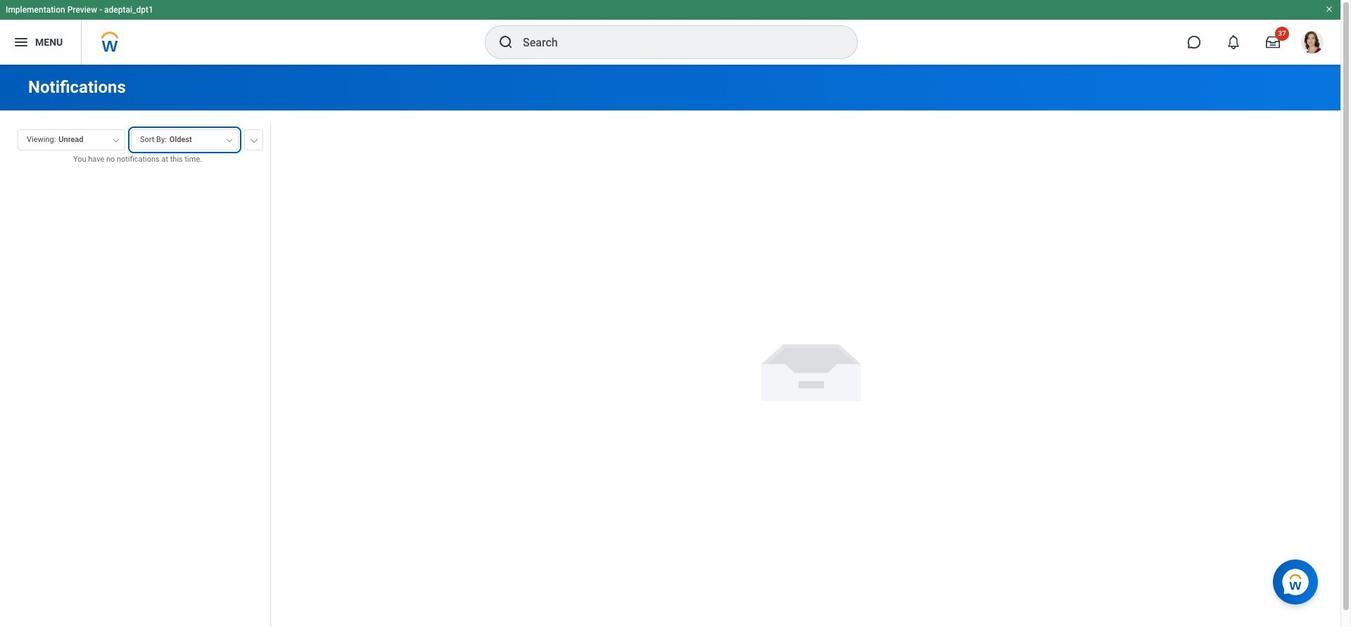 Task type: vqa. For each thing, say whether or not it's contained in the screenshot.
"Inbox Items" list box
yes



Task type: describe. For each thing, give the bounding box(es) containing it.
more image
[[250, 136, 258, 143]]

inbox large image
[[1266, 35, 1280, 49]]

reading pane region
[[281, 111, 1341, 628]]

inbox items list box
[[0, 176, 270, 628]]

search image
[[498, 34, 514, 51]]

justify image
[[13, 34, 30, 51]]



Task type: locate. For each thing, give the bounding box(es) containing it.
tab panel
[[0, 123, 270, 628]]

main content
[[0, 65, 1341, 628]]

Search Workday  search field
[[523, 27, 828, 58]]

banner
[[0, 0, 1341, 65]]

profile logan mcneil image
[[1301, 31, 1324, 56]]

notifications large image
[[1227, 35, 1241, 49]]

close environment banner image
[[1325, 5, 1334, 13]]



